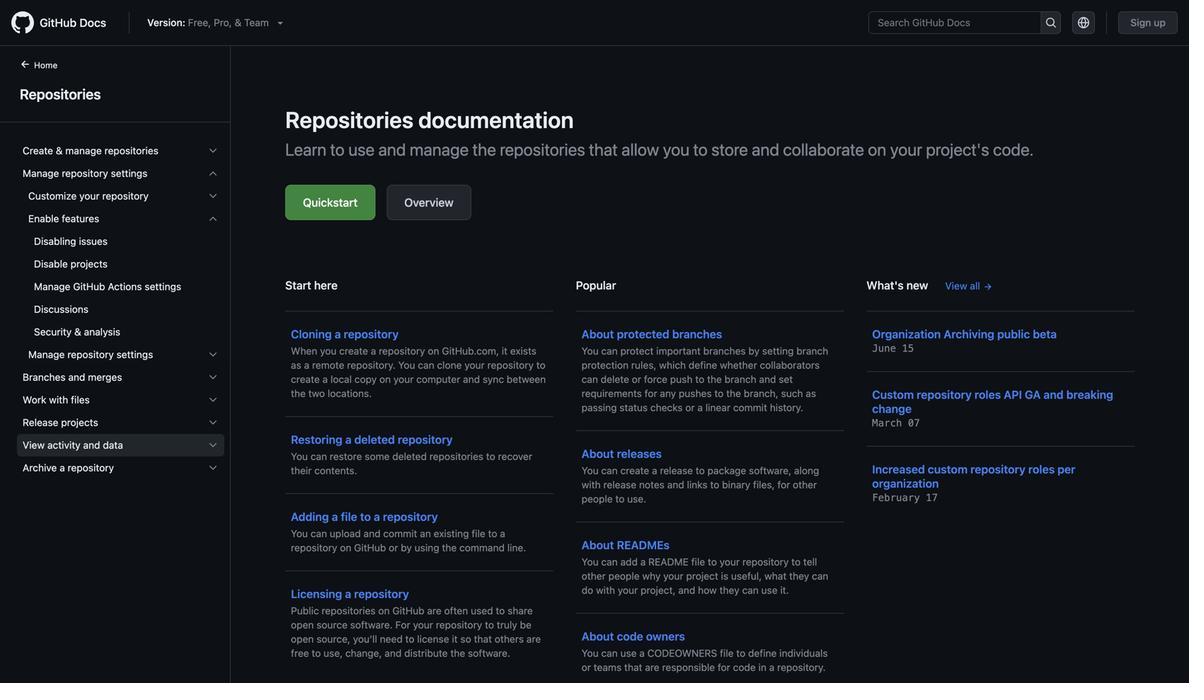Task type: describe. For each thing, give the bounding box(es) containing it.
restoring
[[291, 433, 342, 446]]

you'll
[[353, 633, 377, 645]]

how
[[698, 584, 717, 596]]

1 horizontal spatial branch
[[796, 345, 828, 357]]

disable projects
[[34, 258, 108, 270]]

settings for 2nd manage repository settings dropdown button from the bottom of the repositories element
[[111, 167, 147, 179]]

manage inside the repositories documentation learn to use and manage the repositories that allow you to store and collaborate on your project's code.
[[410, 139, 469, 159]]

is
[[721, 570, 728, 582]]

manage for first manage repository settings dropdown button from the bottom of the repositories element
[[28, 349, 65, 360]]

restore
[[330, 451, 362, 462]]

can inside the cloning a repository when you create a repository on github.com, it exists as a remote repository. you can clone your repository to create a local copy on your computer and sync between the two locations.
[[418, 359, 434, 371]]

source,
[[317, 633, 350, 645]]

enable features element for your
[[11, 207, 230, 343]]

to down used
[[485, 619, 494, 631]]

what's new
[[867, 279, 928, 292]]

about for about readmes
[[582, 538, 614, 552]]

project,
[[641, 584, 676, 596]]

release projects button
[[17, 411, 224, 434]]

sc 9kayk9 0 image for branches and merges
[[207, 372, 219, 383]]

repository down often
[[436, 619, 482, 631]]

or down rules,
[[632, 373, 641, 385]]

version:
[[147, 17, 185, 28]]

to right free
[[312, 647, 321, 659]]

new
[[906, 279, 928, 292]]

activity
[[47, 439, 80, 451]]

and inside "dropdown button"
[[68, 371, 85, 383]]

a up copy
[[371, 345, 376, 357]]

on up clone
[[428, 345, 439, 357]]

you inside about protected branches you can protect important branches by setting branch protection rules, which define whether collaborators can delete or force push to the branch and set requirements for any pushes to the branch, such as passing status checks or a linear commit history.
[[582, 345, 599, 357]]

work with files
[[23, 394, 90, 406]]

sc 9kayk9 0 image for create & manage repositories
[[207, 145, 219, 156]]

repository inside about readmes you can add a readme file to your repository to tell other people why your project is useful, what they can do with your project, and how they can use it.
[[742, 556, 789, 568]]

0 vertical spatial deleted
[[354, 433, 395, 446]]

github.com,
[[442, 345, 499, 357]]

0 vertical spatial are
[[427, 605, 442, 616]]

create inside about releases you can create a release to package software, along with release notes and links to binary files, for other people to use.
[[620, 465, 649, 476]]

popular
[[576, 279, 616, 292]]

can down the useful,
[[742, 584, 759, 596]]

licensing a repository public repositories on github are often used to share open source software. for your repository to truly be open source, you'll need to license it so that others are free to use, change, and distribute the software.
[[291, 587, 541, 659]]

use inside about readmes you can add a readme file to your repository to tell other people why your project is useful, what they can do with your project, and how they can use it.
[[761, 584, 778, 596]]

protected
[[617, 327, 669, 341]]

repositories inside the repositories documentation learn to use and manage the repositories that allow you to store and collaborate on your project's code.
[[500, 139, 585, 159]]

organization
[[872, 327, 941, 341]]

0 horizontal spatial software.
[[350, 619, 393, 631]]

sc 9kayk9 0 image for customize your repository
[[207, 190, 219, 202]]

a right in
[[769, 661, 775, 673]]

to up upload
[[360, 510, 371, 523]]

a right cloning
[[335, 327, 341, 341]]

archiving
[[944, 327, 994, 341]]

to up project
[[708, 556, 717, 568]]

on inside licensing a repository public repositories on github are often used to share open source software. for your repository to truly be open source, you'll need to license it so that others are free to use, change, and distribute the software.
[[378, 605, 390, 616]]

archive
[[23, 462, 57, 474]]

disable
[[34, 258, 68, 270]]

custom repository roles api ga and breaking change march 07
[[872, 388, 1113, 429]]

roles inside the 'increased custom repository roles per organization february 17'
[[1028, 463, 1055, 476]]

about for about protected branches
[[582, 327, 614, 341]]

do
[[582, 584, 593, 596]]

upload
[[330, 528, 361, 539]]

computer
[[416, 373, 460, 385]]

overview
[[404, 196, 454, 209]]

manage for 2nd manage repository settings dropdown button from the bottom of the repositories element
[[23, 167, 59, 179]]

repository inside the 'increased custom repository roles per organization february 17'
[[971, 463, 1026, 476]]

define inside about code owners you can use a codeowners file to define individuals or teams that are responsible for code in a repository.
[[748, 647, 777, 659]]

0 vertical spatial code
[[617, 630, 643, 643]]

repositories inside licensing a repository public repositories on github are often used to share open source software. for your repository to truly be open source, you'll need to license it so that others are free to use, change, and distribute the software.
[[322, 605, 376, 616]]

passing
[[582, 402, 617, 413]]

view all link
[[945, 279, 993, 293]]

release projects
[[23, 417, 98, 428]]

triangle down image
[[274, 17, 286, 28]]

enable features button
[[17, 207, 224, 230]]

manage github actions settings link
[[17, 275, 224, 298]]

version: free, pro, & team
[[147, 17, 269, 28]]

you inside the cloning a repository when you create a repository on github.com, it exists as a remote repository. you can clone your repository to create a local copy on your computer and sync between the two locations.
[[398, 359, 415, 371]]

repository down analysis at top left
[[67, 349, 114, 360]]

you inside adding a file to a repository you can upload and commit an existing file to a repository on github or by using the command line.
[[291, 528, 308, 539]]

add
[[620, 556, 638, 568]]

a down "some"
[[374, 510, 380, 523]]

to up links
[[696, 465, 705, 476]]

your down readme
[[663, 570, 683, 582]]

sc 9kayk9 0 image for release projects
[[207, 417, 219, 428]]

march 07 element
[[872, 417, 920, 429]]

a inside about readmes you can add a readme file to your repository to tell other people why your project is useful, what they can do with your project, and how they can use it.
[[640, 556, 646, 568]]

a up upload
[[332, 510, 338, 523]]

analysis
[[84, 326, 120, 338]]

view for view activity and data
[[23, 439, 45, 451]]

actions
[[108, 281, 142, 292]]

start here
[[285, 279, 338, 292]]

1 vertical spatial branches
[[703, 345, 746, 357]]

custom
[[928, 463, 968, 476]]

and up overview link
[[378, 139, 406, 159]]

manage repository settings element for manage
[[11, 162, 230, 366]]

repository inside restoring a deleted repository you can restore some deleted repositories to recover their contents.
[[398, 433, 453, 446]]

force
[[644, 373, 668, 385]]

repository up copy
[[344, 327, 399, 341]]

the up 'linear'
[[726, 388, 741, 399]]

github docs link
[[11, 11, 118, 34]]

responsible
[[662, 661, 715, 673]]

linear
[[706, 402, 731, 413]]

use inside about code owners you can use a codeowners file to define individuals or teams that are responsible for code in a repository.
[[620, 647, 637, 659]]

commit inside about protected branches you can protect important branches by setting branch protection rules, which define whether collaborators can delete or force push to the branch and set requirements for any pushes to the branch, such as passing status checks or a linear commit history.
[[733, 402, 767, 413]]

a left the codeowners in the right bottom of the page
[[639, 647, 645, 659]]

remote
[[312, 359, 344, 371]]

0 horizontal spatial branch
[[725, 373, 756, 385]]

define inside about protected branches you can protect important branches by setting branch protection rules, which define whether collaborators can delete or force push to the branch and set requirements for any pushes to the branch, such as passing status checks or a linear commit history.
[[689, 359, 717, 371]]

a inside about protected branches you can protect important branches by setting branch protection rules, which define whether collaborators can delete or force push to the branch and set requirements for any pushes to the branch, such as passing status checks or a linear commit history.
[[697, 402, 703, 413]]

that inside about code owners you can use a codeowners file to define individuals or teams that are responsible for code in a repository.
[[624, 661, 642, 673]]

1 horizontal spatial are
[[527, 633, 541, 645]]

2 horizontal spatial &
[[235, 17, 242, 28]]

documentation
[[418, 106, 574, 133]]

file inside about readmes you can add a readme file to your repository to tell other people why your project is useful, what they can do with your project, and how they can use it.
[[691, 556, 705, 568]]

by inside adding a file to a repository you can upload and commit an existing file to a repository on github or by using the command line.
[[401, 542, 412, 554]]

your left the computer
[[393, 373, 414, 385]]

to left "tell"
[[791, 556, 801, 568]]

files
[[71, 394, 90, 406]]

settings inside enable features 'element'
[[145, 281, 181, 292]]

create & manage repositories
[[23, 145, 158, 156]]

people inside about readmes you can add a readme file to your repository to tell other people why your project is useful, what they can do with your project, and how they can use it.
[[608, 570, 640, 582]]

your up the is
[[720, 556, 740, 568]]

the inside adding a file to a repository you can upload and commit an existing file to a repository on github or by using the command line.
[[442, 542, 457, 554]]

on inside adding a file to a repository you can upload and commit an existing file to a repository on github or by using the command line.
[[340, 542, 351, 554]]

or down pushes
[[685, 402, 695, 413]]

data
[[103, 439, 123, 451]]

can up protection
[[601, 345, 618, 357]]

repository up an
[[383, 510, 438, 523]]

repository up the computer
[[379, 345, 425, 357]]

a inside dropdown button
[[60, 462, 65, 474]]

1 horizontal spatial software.
[[468, 647, 510, 659]]

can inside about releases you can create a release to package software, along with release notes and links to binary files, for other people to use.
[[601, 465, 618, 476]]

manage repository settings for first manage repository settings dropdown button from the bottom of the repositories element
[[28, 349, 153, 360]]

about readmes you can add a readme file to your repository to tell other people why your project is useful, what they can do with your project, and how they can use it.
[[582, 538, 828, 596]]

the inside the repositories documentation learn to use and manage the repositories that allow you to store and collaborate on your project's code.
[[472, 139, 496, 159]]

your inside the repositories documentation learn to use and manage the repositories that allow you to store and collaborate on your project's code.
[[890, 139, 922, 159]]

create
[[23, 145, 53, 156]]

files,
[[753, 479, 775, 491]]

a down "when" on the left bottom of page
[[304, 359, 309, 371]]

repository up the customize your repository
[[62, 167, 108, 179]]

increased
[[872, 463, 925, 476]]

discussions link
[[17, 298, 224, 321]]

why
[[642, 570, 661, 582]]

all
[[970, 280, 980, 292]]

about code owners you can use a codeowners file to define individuals or teams that are responsible for code in a repository.
[[582, 630, 828, 673]]

work with files button
[[17, 389, 224, 411]]

project
[[686, 570, 718, 582]]

the up pushes
[[707, 373, 722, 385]]

locations.
[[328, 388, 372, 399]]

to up truly
[[496, 605, 505, 616]]

protection
[[582, 359, 629, 371]]

learn
[[285, 139, 326, 159]]

status
[[620, 402, 648, 413]]

that inside licensing a repository public repositories on github are often used to share open source software. for your repository to truly be open source, you'll need to license it so that others are free to use, change, and distribute the software.
[[474, 633, 492, 645]]

your down add
[[618, 584, 638, 596]]

need
[[380, 633, 403, 645]]

your inside licensing a repository public repositories on github are often used to share open source software. for your repository to truly be open source, you'll need to license it so that others are free to use, change, and distribute the software.
[[413, 619, 433, 631]]

a down remote
[[322, 373, 328, 385]]

0 vertical spatial they
[[789, 570, 809, 582]]

for inside about code owners you can use a codeowners file to define individuals or teams that are responsible for code in a repository.
[[718, 661, 730, 673]]

an
[[420, 528, 431, 539]]

disabling issues
[[34, 235, 108, 247]]

to left store
[[693, 139, 708, 159]]

or inside adding a file to a repository you can upload and commit an existing file to a repository on github or by using the command line.
[[389, 542, 398, 554]]

a inside about releases you can create a release to package software, along with release notes and links to binary files, for other people to use.
[[652, 465, 657, 476]]

features
[[62, 213, 99, 224]]

can down "tell"
[[812, 570, 828, 582]]

2 manage repository settings button from the top
[[17, 343, 224, 366]]

on right copy
[[379, 373, 391, 385]]

used
[[471, 605, 493, 616]]

about protected branches you can protect important branches by setting branch protection rules, which define whether collaborators can delete or force push to the branch and set requirements for any pushes to the branch, such as passing status checks or a linear commit history.
[[582, 327, 828, 413]]

view activity and data button
[[17, 434, 224, 457]]

archive a repository button
[[17, 457, 224, 479]]

repositories inside dropdown button
[[104, 145, 158, 156]]

you inside about code owners you can use a codeowners file to define individuals or teams that are responsible for code in a repository.
[[582, 647, 599, 659]]

in
[[758, 661, 766, 673]]

copy
[[355, 373, 377, 385]]

disable projects link
[[17, 253, 224, 275]]

so
[[460, 633, 471, 645]]

checks
[[650, 402, 683, 413]]

github inside github docs link
[[40, 16, 77, 29]]

when
[[291, 345, 317, 357]]

discussions
[[34, 303, 89, 315]]

commit inside adding a file to a repository you can upload and commit an existing file to a repository on github or by using the command line.
[[383, 528, 417, 539]]

sc 9kayk9 0 image for archive a repository
[[207, 462, 219, 474]]

free,
[[188, 17, 211, 28]]

file up upload
[[341, 510, 357, 523]]

as inside about protected branches you can protect important branches by setting branch protection rules, which define whether collaborators can delete or force push to the branch and set requirements for any pushes to the branch, such as passing status checks or a linear commit history.
[[806, 388, 816, 399]]

and inside about releases you can create a release to package software, along with release notes and links to binary files, for other people to use.
[[667, 479, 684, 491]]

history.
[[770, 402, 803, 413]]

to up command
[[488, 528, 497, 539]]

a up command
[[500, 528, 505, 539]]

are inside about code owners you can use a codeowners file to define individuals or teams that are responsible for code in a repository.
[[645, 661, 659, 673]]

branches
[[23, 371, 66, 383]]

manage inside manage github actions settings link
[[34, 281, 70, 292]]

to inside about code owners you can use a codeowners file to define individuals or teams that are responsible for code in a repository.
[[736, 647, 746, 659]]

sc 9kayk9 0 image for manage repository settings
[[207, 349, 219, 360]]

1 horizontal spatial release
[[660, 465, 693, 476]]

set
[[779, 373, 793, 385]]

for inside about releases you can create a release to package software, along with release notes and links to binary files, for other people to use.
[[777, 479, 790, 491]]

Search GitHub Docs search field
[[869, 12, 1041, 33]]

you inside about releases you can create a release to package software, along with release notes and links to binary files, for other people to use.
[[582, 465, 599, 476]]

& for create & manage repositories
[[56, 145, 63, 156]]

team
[[244, 17, 269, 28]]

1 vertical spatial they
[[720, 584, 739, 596]]

to right links
[[710, 479, 719, 491]]

command
[[459, 542, 505, 554]]

07
[[908, 417, 920, 429]]



Task type: locate. For each thing, give the bounding box(es) containing it.
2 vertical spatial settings
[[116, 349, 153, 360]]

sc 9kayk9 0 image inside view activity and data dropdown button
[[207, 440, 219, 451]]

can up the computer
[[418, 359, 434, 371]]

create
[[339, 345, 368, 357], [291, 373, 320, 385], [620, 465, 649, 476]]

& for security & analysis
[[74, 326, 81, 338]]

cloning
[[291, 327, 332, 341]]

use right learn
[[348, 139, 375, 159]]

sc 9kayk9 0 image inside release projects dropdown button
[[207, 417, 219, 428]]

license
[[417, 633, 449, 645]]

it inside licensing a repository public repositories on github are often used to share open source software. for your repository to truly be open source, you'll need to license it so that others are free to use, change, and distribute the software.
[[452, 633, 458, 645]]

0 vertical spatial as
[[291, 359, 301, 371]]

as
[[291, 359, 301, 371], [806, 388, 816, 399]]

repository inside custom repository roles api ga and breaking change march 07
[[917, 388, 972, 401]]

1 vertical spatial view
[[23, 439, 45, 451]]

0 horizontal spatial release
[[603, 479, 636, 491]]

0 horizontal spatial you
[[320, 345, 337, 357]]

disabling
[[34, 235, 76, 247]]

and up files
[[68, 371, 85, 383]]

sc 9kayk9 0 image inside the enable features dropdown button
[[207, 213, 219, 224]]

2 vertical spatial that
[[624, 661, 642, 673]]

exists
[[510, 345, 537, 357]]

issues
[[79, 235, 108, 247]]

0 horizontal spatial commit
[[383, 528, 417, 539]]

0 vertical spatial create
[[339, 345, 368, 357]]

beta
[[1033, 327, 1057, 341]]

0 horizontal spatial other
[[582, 570, 606, 582]]

1 horizontal spatial code
[[733, 661, 756, 673]]

0 vertical spatial manage repository settings
[[23, 167, 147, 179]]

projects down the issues at the left top
[[70, 258, 108, 270]]

the inside licensing a repository public repositories on github are often used to share open source software. for your repository to truly be open source, you'll need to license it so that others are free to use, change, and distribute the software.
[[450, 647, 465, 659]]

about left releases in the bottom right of the page
[[582, 447, 614, 460]]

0 horizontal spatial are
[[427, 605, 442, 616]]

2 open from the top
[[291, 633, 314, 645]]

2 horizontal spatial create
[[620, 465, 649, 476]]

you up remote
[[320, 345, 337, 357]]

0 vertical spatial manage repository settings button
[[17, 162, 224, 185]]

free
[[291, 647, 309, 659]]

you inside the repositories documentation learn to use and manage the repositories that allow you to store and collaborate on your project's code.
[[663, 139, 690, 159]]

with left notes
[[582, 479, 601, 491]]

1 vertical spatial release
[[603, 479, 636, 491]]

with
[[49, 394, 68, 406], [582, 479, 601, 491], [596, 584, 615, 596]]

merges
[[88, 371, 122, 383]]

restoring a deleted repository you can restore some deleted repositories to recover their contents.
[[291, 433, 532, 476]]

repository
[[62, 167, 108, 179], [102, 190, 149, 202], [344, 327, 399, 341], [379, 345, 425, 357], [67, 349, 114, 360], [487, 359, 534, 371], [917, 388, 972, 401], [398, 433, 453, 446], [68, 462, 114, 474], [971, 463, 1026, 476], [383, 510, 438, 523], [291, 542, 337, 554], [742, 556, 789, 568], [354, 587, 409, 601], [436, 619, 482, 631]]

view for view all
[[945, 280, 967, 292]]

for
[[395, 619, 410, 631]]

create up two
[[291, 373, 320, 385]]

repositories down home link at the top left of the page
[[20, 86, 101, 102]]

manage repository settings for 2nd manage repository settings dropdown button from the bottom of the repositories element
[[23, 167, 147, 179]]

1 vertical spatial you
[[320, 345, 337, 357]]

people
[[582, 493, 613, 505], [608, 570, 640, 582]]

to right learn
[[330, 139, 345, 159]]

1 vertical spatial branch
[[725, 373, 756, 385]]

repositories for repositories documentation learn to use and manage the repositories that allow you to store and collaborate on your project's code.
[[285, 106, 413, 133]]

and left how
[[678, 584, 695, 596]]

0 horizontal spatial repository.
[[347, 359, 396, 371]]

other inside about readmes you can add a readme file to your repository to tell other people why your project is useful, what they can do with your project, and how they can use it.
[[582, 570, 606, 582]]

you inside the cloning a repository when you create a repository on github.com, it exists as a remote repository. you can clone your repository to create a local copy on your computer and sync between the two locations.
[[320, 345, 337, 357]]

to up 'linear'
[[714, 388, 724, 399]]

repository up the enable features dropdown button
[[102, 190, 149, 202]]

notes
[[639, 479, 665, 491]]

as inside the cloning a repository when you create a repository on github.com, it exists as a remote repository. you can clone your repository to create a local copy on your computer and sync between the two locations.
[[291, 359, 301, 371]]

use,
[[324, 647, 343, 659]]

about up protection
[[582, 327, 614, 341]]

roles inside custom repository roles api ga and breaking change march 07
[[975, 388, 1001, 401]]

the left two
[[291, 388, 306, 399]]

3 about from the top
[[582, 538, 614, 552]]

1 horizontal spatial roles
[[1028, 463, 1055, 476]]

0 vertical spatial view
[[945, 280, 967, 292]]

existing
[[434, 528, 469, 539]]

2 vertical spatial are
[[645, 661, 659, 673]]

manage inside dropdown button
[[65, 145, 102, 156]]

can up teams at the bottom
[[601, 647, 618, 659]]

and left data
[[83, 439, 100, 451]]

software. down others
[[468, 647, 510, 659]]

sign
[[1131, 17, 1151, 28]]

0 vertical spatial branches
[[672, 327, 722, 341]]

enable features element
[[11, 207, 230, 343], [11, 230, 230, 343]]

to down for
[[405, 633, 414, 645]]

software. up you'll
[[350, 619, 393, 631]]

view activity and data element
[[11, 434, 230, 457]]

and
[[378, 139, 406, 159], [752, 139, 779, 159], [68, 371, 85, 383], [463, 373, 480, 385], [759, 373, 776, 385], [1044, 388, 1064, 401], [83, 439, 100, 451], [667, 479, 684, 491], [364, 528, 381, 539], [678, 584, 695, 596], [385, 647, 402, 659]]

february 17 element
[[872, 492, 938, 504]]

about for about releases
[[582, 447, 614, 460]]

projects down files
[[61, 417, 98, 428]]

& inside dropdown button
[[56, 145, 63, 156]]

& left analysis at top left
[[74, 326, 81, 338]]

readmes
[[617, 538, 670, 552]]

your down github.com,
[[465, 359, 485, 371]]

repositories for repositories
[[20, 86, 101, 102]]

0 vertical spatial manage
[[23, 167, 59, 179]]

you up the do
[[582, 556, 599, 568]]

and inside custom repository roles api ga and breaking change march 07
[[1044, 388, 1064, 401]]

0 vertical spatial you
[[663, 139, 690, 159]]

repository up 07 on the bottom right of the page
[[917, 388, 972, 401]]

sc 9kayk9 0 image inside work with files dropdown button
[[207, 394, 219, 406]]

github inside adding a file to a repository you can upload and commit an existing file to a repository on github or by using the command line.
[[354, 542, 386, 554]]

1 enable features element from the top
[[11, 207, 230, 343]]

repository inside dropdown button
[[68, 462, 114, 474]]

1 horizontal spatial you
[[663, 139, 690, 159]]

sc 9kayk9 0 image for enable features
[[207, 213, 219, 224]]

1 vertical spatial manage
[[34, 281, 70, 292]]

archive a repository
[[23, 462, 114, 474]]

1 vertical spatial repository.
[[777, 661, 826, 673]]

1 horizontal spatial that
[[589, 139, 618, 159]]

protect
[[620, 345, 654, 357]]

between
[[507, 373, 546, 385]]

roles left the per
[[1028, 463, 1055, 476]]

two
[[308, 388, 325, 399]]

repositories inside restoring a deleted repository you can restore some deleted repositories to recover their contents.
[[429, 451, 483, 462]]

on inside the repositories documentation learn to use and manage the repositories that allow you to store and collaborate on your project's code.
[[868, 139, 886, 159]]

it inside the cloning a repository when you create a repository on github.com, it exists as a remote repository. you can clone your repository to create a local copy on your computer and sync between the two locations.
[[502, 345, 508, 357]]

collaborate
[[783, 139, 864, 159]]

github left docs at the left top
[[40, 16, 77, 29]]

1 horizontal spatial for
[[718, 661, 730, 673]]

1 vertical spatial for
[[777, 479, 790, 491]]

settings down create & manage repositories dropdown button
[[111, 167, 147, 179]]

0 horizontal spatial use
[[348, 139, 375, 159]]

manage repository settings button up merges
[[17, 343, 224, 366]]

5 sc 9kayk9 0 image from the top
[[207, 417, 219, 428]]

1 sc 9kayk9 0 image from the top
[[207, 145, 219, 156]]

and left links
[[667, 479, 684, 491]]

docs
[[79, 16, 106, 29]]

by inside about protected branches you can protect important branches by setting branch protection rules, which define whether collaborators can delete or force push to the branch and set requirements for any pushes to the branch, such as passing status checks or a linear commit history.
[[748, 345, 760, 357]]

0 horizontal spatial it
[[452, 633, 458, 645]]

1 vertical spatial &
[[56, 145, 63, 156]]

0 horizontal spatial define
[[689, 359, 717, 371]]

for inside about protected branches you can protect important branches by setting branch protection rules, which define whether collaborators can delete or force push to the branch and set requirements for any pushes to the branch, such as passing status checks or a linear commit history.
[[645, 388, 657, 399]]

6 sc 9kayk9 0 image from the top
[[207, 462, 219, 474]]

can down releases in the bottom right of the page
[[601, 465, 618, 476]]

1 vertical spatial create
[[291, 373, 320, 385]]

about up teams at the bottom
[[582, 630, 614, 643]]

about for about code owners
[[582, 630, 614, 643]]

sc 9kayk9 0 image for view activity and data
[[207, 440, 219, 451]]

truly
[[497, 619, 517, 631]]

1 horizontal spatial use
[[620, 647, 637, 659]]

use.
[[627, 493, 646, 505]]

and right store
[[752, 139, 779, 159]]

the down existing
[[442, 542, 457, 554]]

sc 9kayk9 0 image inside create & manage repositories dropdown button
[[207, 145, 219, 156]]

0 vertical spatial open
[[291, 619, 314, 631]]

customize
[[28, 190, 77, 202]]

by
[[748, 345, 760, 357], [401, 542, 412, 554]]

to left use. in the bottom of the page
[[615, 493, 625, 505]]

and inside dropdown button
[[83, 439, 100, 451]]

with inside about readmes you can add a readme file to your repository to tell other people why your project is useful, what they can do with your project, and how they can use it.
[[596, 584, 615, 596]]

1 horizontal spatial as
[[806, 388, 816, 399]]

sc 9kayk9 0 image for manage repository settings
[[207, 168, 219, 179]]

sc 9kayk9 0 image inside customize your repository dropdown button
[[207, 190, 219, 202]]

1 sc 9kayk9 0 image from the top
[[207, 168, 219, 179]]

such
[[781, 388, 803, 399]]

security
[[34, 326, 72, 338]]

security & analysis link
[[17, 321, 224, 343]]

manage
[[23, 167, 59, 179], [34, 281, 70, 292], [28, 349, 65, 360]]

define up in
[[748, 647, 777, 659]]

create up remote
[[339, 345, 368, 357]]

1 vertical spatial projects
[[61, 417, 98, 428]]

about inside about releases you can create a release to package software, along with release notes and links to binary files, for other people to use.
[[582, 447, 614, 460]]

use
[[348, 139, 375, 159], [761, 584, 778, 596], [620, 647, 637, 659]]

0 vertical spatial repository.
[[347, 359, 396, 371]]

0 vertical spatial software.
[[350, 619, 393, 631]]

1 horizontal spatial repositories
[[285, 106, 413, 133]]

deleted up "some"
[[354, 433, 395, 446]]

1 vertical spatial it
[[452, 633, 458, 645]]

your inside dropdown button
[[79, 190, 100, 202]]

are left often
[[427, 605, 442, 616]]

0 horizontal spatial repositories
[[20, 86, 101, 102]]

1 vertical spatial use
[[761, 584, 778, 596]]

about inside about protected branches you can protect important branches by setting branch protection rules, which define whether collaborators can delete or force push to the branch and set requirements for any pushes to the branch, such as passing status checks or a linear commit history.
[[582, 327, 614, 341]]

what's
[[867, 279, 904, 292]]

1 vertical spatial define
[[748, 647, 777, 659]]

0 vertical spatial people
[[582, 493, 613, 505]]

people inside about releases you can create a release to package software, along with release notes and links to binary files, for other people to use.
[[582, 493, 613, 505]]

file up project
[[691, 556, 705, 568]]

1 vertical spatial open
[[291, 633, 314, 645]]

manage repository settings element
[[11, 162, 230, 366], [11, 185, 230, 366]]

customize your repository
[[28, 190, 149, 202]]

about inside about readmes you can add a readme file to your repository to tell other people why your project is useful, what they can do with your project, and how they can use it.
[[582, 538, 614, 552]]

branch down 'whether'
[[725, 373, 756, 385]]

2 vertical spatial create
[[620, 465, 649, 476]]

github inside manage github actions settings link
[[73, 281, 105, 292]]

repository. inside about code owners you can use a codeowners file to define individuals or teams that are responsible for code in a repository.
[[777, 661, 826, 673]]

pro,
[[214, 17, 232, 28]]

collaborators
[[760, 359, 820, 371]]

custom
[[872, 388, 914, 401]]

projects for disable projects
[[70, 258, 108, 270]]

can down protection
[[582, 373, 598, 385]]

2 vertical spatial &
[[74, 326, 81, 338]]

0 vertical spatial that
[[589, 139, 618, 159]]

repository down adding on the bottom left of page
[[291, 542, 337, 554]]

1 horizontal spatial by
[[748, 345, 760, 357]]

manage repository settings element containing customize your repository
[[11, 185, 230, 366]]

manage down disable
[[34, 281, 70, 292]]

branch
[[796, 345, 828, 357], [725, 373, 756, 385]]

github up for
[[392, 605, 424, 616]]

organization
[[872, 477, 939, 490]]

1 vertical spatial software.
[[468, 647, 510, 659]]

search image
[[1045, 17, 1057, 28]]

repositories element
[[0, 57, 231, 682]]

0 horizontal spatial as
[[291, 359, 301, 371]]

sc 9kayk9 0 image inside the archive a repository dropdown button
[[207, 462, 219, 474]]

3 sc 9kayk9 0 image from the top
[[207, 213, 219, 224]]

source
[[317, 619, 348, 631]]

repositories inside the repositories documentation learn to use and manage the repositories that allow you to store and collaborate on your project's code.
[[285, 106, 413, 133]]

repositories up customize your repository dropdown button
[[104, 145, 158, 156]]

a
[[335, 327, 341, 341], [371, 345, 376, 357], [304, 359, 309, 371], [322, 373, 328, 385], [697, 402, 703, 413], [345, 433, 352, 446], [60, 462, 65, 474], [652, 465, 657, 476], [332, 510, 338, 523], [374, 510, 380, 523], [500, 528, 505, 539], [640, 556, 646, 568], [345, 587, 351, 601], [639, 647, 645, 659], [769, 661, 775, 673]]

and inside the cloning a repository when you create a repository on github.com, it exists as a remote repository. you can clone your repository to create a local copy on your computer and sync between the two locations.
[[463, 373, 480, 385]]

2 horizontal spatial use
[[761, 584, 778, 596]]

view left all
[[945, 280, 967, 292]]

for right responsible at the right bottom of the page
[[718, 661, 730, 673]]

sc 9kayk9 0 image
[[207, 168, 219, 179], [207, 190, 219, 202], [207, 213, 219, 224], [207, 394, 219, 406], [207, 417, 219, 428], [207, 462, 219, 474]]

per
[[1058, 463, 1075, 476]]

0 horizontal spatial for
[[645, 388, 657, 399]]

people down add
[[608, 570, 640, 582]]

1 about from the top
[[582, 327, 614, 341]]

1 vertical spatial with
[[582, 479, 601, 491]]

1 horizontal spatial define
[[748, 647, 777, 659]]

sign up
[[1131, 17, 1166, 28]]

can inside adding a file to a repository you can upload and commit an existing file to a repository on github or by using the command line.
[[311, 528, 327, 539]]

repository. up copy
[[347, 359, 396, 371]]

define up push
[[689, 359, 717, 371]]

2 manage repository settings element from the top
[[11, 185, 230, 366]]

code left owners
[[617, 630, 643, 643]]

0 vertical spatial repositories
[[20, 86, 101, 102]]

quickstart
[[303, 196, 358, 209]]

people left use. in the bottom of the page
[[582, 493, 613, 505]]

0 horizontal spatial they
[[720, 584, 739, 596]]

and down need
[[385, 647, 402, 659]]

4 sc 9kayk9 0 image from the top
[[207, 440, 219, 451]]

0 vertical spatial settings
[[111, 167, 147, 179]]

to inside restoring a deleted repository you can restore some deleted repositories to recover their contents.
[[486, 451, 495, 462]]

for down force
[[645, 388, 657, 399]]

0 vertical spatial it
[[502, 345, 508, 357]]

0 horizontal spatial roles
[[975, 388, 1001, 401]]

a up the restore
[[345, 433, 352, 446]]

1 open from the top
[[291, 619, 314, 631]]

line.
[[507, 542, 526, 554]]

enable features
[[28, 213, 99, 224]]

and inside about protected branches you can protect important branches by setting branch protection rules, which define whether collaborators can delete or force push to the branch and set requirements for any pushes to the branch, such as passing status checks or a linear commit history.
[[759, 373, 776, 385]]

public
[[291, 605, 319, 616]]

1 vertical spatial repositories
[[285, 106, 413, 133]]

you inside restoring a deleted repository you can restore some deleted repositories to recover their contents.
[[291, 451, 308, 462]]

commit
[[733, 402, 767, 413], [383, 528, 417, 539]]

can inside about code owners you can use a codeowners file to define individuals or teams that are responsible for code in a repository.
[[601, 647, 618, 659]]

increased custom repository roles per organization february 17
[[872, 463, 1075, 504]]

package
[[708, 465, 746, 476]]

manage up overview
[[410, 139, 469, 159]]

overview link
[[387, 185, 471, 220]]

whether
[[720, 359, 757, 371]]

and inside about readmes you can add a readme file to your repository to tell other people why your project is useful, what they can do with your project, and how they can use it.
[[678, 584, 695, 596]]

their
[[291, 465, 312, 476]]

file inside about code owners you can use a codeowners file to define individuals or teams that are responsible for code in a repository.
[[720, 647, 734, 659]]

1 horizontal spatial repository.
[[777, 661, 826, 673]]

None search field
[[869, 11, 1061, 34]]

tell
[[803, 556, 817, 568]]

with inside about releases you can create a release to package software, along with release notes and links to binary files, for other people to use.
[[582, 479, 601, 491]]

the down documentation at the left
[[472, 139, 496, 159]]

2 sc 9kayk9 0 image from the top
[[207, 349, 219, 360]]

they down the is
[[720, 584, 739, 596]]

repository inside dropdown button
[[102, 190, 149, 202]]

0 vertical spatial other
[[793, 479, 817, 491]]

1 manage repository settings element from the top
[[11, 162, 230, 366]]

code
[[617, 630, 643, 643], [733, 661, 756, 673]]

4 about from the top
[[582, 630, 614, 643]]

1 vertical spatial people
[[608, 570, 640, 582]]

are down be
[[527, 633, 541, 645]]

here
[[314, 279, 338, 292]]

0 vertical spatial with
[[49, 394, 68, 406]]

select language: current language is english image
[[1078, 17, 1089, 28]]

a inside licensing a repository public repositories on github are often used to share open source software. for your repository to truly be open source, you'll need to license it so that others are free to use, change, and distribute the software.
[[345, 587, 351, 601]]

2 vertical spatial manage
[[28, 349, 65, 360]]

other
[[793, 479, 817, 491], [582, 570, 606, 582]]

and inside licensing a repository public repositories on github are often used to share open source software. for your repository to truly be open source, you'll need to license it so that others are free to use, change, and distribute the software.
[[385, 647, 402, 659]]

0 vertical spatial projects
[[70, 258, 108, 270]]

2 vertical spatial for
[[718, 661, 730, 673]]

2 enable features element from the top
[[11, 230, 230, 343]]

repository up for
[[354, 587, 409, 601]]

1 horizontal spatial other
[[793, 479, 817, 491]]

2 about from the top
[[582, 447, 614, 460]]

0 vertical spatial &
[[235, 17, 242, 28]]

open up free
[[291, 633, 314, 645]]

manage repository settings element containing manage repository settings
[[11, 162, 230, 366]]

repository. down individuals
[[777, 661, 826, 673]]

for down software,
[[777, 479, 790, 491]]

1 vertical spatial as
[[806, 388, 816, 399]]

you
[[663, 139, 690, 159], [320, 345, 337, 357]]

enable features element containing enable features
[[11, 207, 230, 343]]

0 vertical spatial commit
[[733, 402, 767, 413]]

branches up important
[[672, 327, 722, 341]]

project's
[[926, 139, 989, 159]]

1 horizontal spatial commit
[[733, 402, 767, 413]]

using
[[415, 542, 439, 554]]

enable features element containing disabling issues
[[11, 230, 230, 343]]

4 sc 9kayk9 0 image from the top
[[207, 394, 219, 406]]

can
[[601, 345, 618, 357], [418, 359, 434, 371], [582, 373, 598, 385], [311, 451, 327, 462], [601, 465, 618, 476], [311, 528, 327, 539], [601, 556, 618, 568], [812, 570, 828, 582], [742, 584, 759, 596], [601, 647, 618, 659]]

enable features element for features
[[11, 230, 230, 343]]

on right collaborate
[[868, 139, 886, 159]]

public
[[997, 327, 1030, 341]]

sc 9kayk9 0 image for work with files
[[207, 394, 219, 406]]

a up notes
[[652, 465, 657, 476]]

settings down security & analysis link at left
[[116, 349, 153, 360]]

3 sc 9kayk9 0 image from the top
[[207, 372, 219, 383]]

1 horizontal spatial view
[[945, 280, 967, 292]]

to up pushes
[[695, 373, 704, 385]]

software.
[[350, 619, 393, 631], [468, 647, 510, 659]]

can left add
[[601, 556, 618, 568]]

0 vertical spatial define
[[689, 359, 717, 371]]

that left allow
[[589, 139, 618, 159]]

0 vertical spatial branch
[[796, 345, 828, 357]]

2 sc 9kayk9 0 image from the top
[[207, 190, 219, 202]]

1 vertical spatial by
[[401, 542, 412, 554]]

you left clone
[[398, 359, 415, 371]]

repositories
[[500, 139, 585, 159], [104, 145, 158, 156], [429, 451, 483, 462], [322, 605, 376, 616]]

sc 9kayk9 0 image
[[207, 145, 219, 156], [207, 349, 219, 360], [207, 372, 219, 383], [207, 440, 219, 451]]

1 vertical spatial other
[[582, 570, 606, 582]]

0 vertical spatial release
[[660, 465, 693, 476]]

repository. inside the cloning a repository when you create a repository on github.com, it exists as a remote repository. you can clone your repository to create a local copy on your computer and sync between the two locations.
[[347, 359, 396, 371]]

you down adding on the bottom left of page
[[291, 528, 308, 539]]

and right the ga
[[1044, 388, 1064, 401]]

projects inside dropdown button
[[61, 417, 98, 428]]

repository down the exists
[[487, 359, 534, 371]]

1 horizontal spatial create
[[339, 345, 368, 357]]

settings right actions
[[145, 281, 181, 292]]

requirements
[[582, 388, 642, 399]]

you inside about readmes you can add a readme file to your repository to tell other people why your project is useful, what they can do with your project, and how they can use it.
[[582, 556, 599, 568]]

and up branch,
[[759, 373, 776, 385]]

0 vertical spatial use
[[348, 139, 375, 159]]

manage repository settings button
[[17, 162, 224, 185], [17, 343, 224, 366]]

1 manage repository settings button from the top
[[17, 162, 224, 185]]

your
[[890, 139, 922, 159], [79, 190, 100, 202], [465, 359, 485, 371], [393, 373, 414, 385], [720, 556, 740, 568], [663, 570, 683, 582], [618, 584, 638, 596], [413, 619, 433, 631]]

march
[[872, 417, 902, 429]]

github inside licensing a repository public repositories on github are often used to share open source software. for your repository to truly be open source, you'll need to license it so that others are free to use, change, and distribute the software.
[[392, 605, 424, 616]]

1 vertical spatial settings
[[145, 281, 181, 292]]

you up protection
[[582, 345, 599, 357]]

use left it.
[[761, 584, 778, 596]]

manage repository settings up the customize your repository
[[23, 167, 147, 179]]

0 horizontal spatial that
[[474, 633, 492, 645]]

can inside restoring a deleted repository you can restore some deleted repositories to recover their contents.
[[311, 451, 327, 462]]

1 vertical spatial deleted
[[392, 451, 427, 462]]

release
[[660, 465, 693, 476], [603, 479, 636, 491]]

with inside dropdown button
[[49, 394, 68, 406]]

to inside the cloning a repository when you create a repository on github.com, it exists as a remote repository. you can clone your repository to create a local copy on your computer and sync between the two locations.
[[536, 359, 546, 371]]

other inside about releases you can create a release to package software, along with release notes and links to binary files, for other people to use.
[[793, 479, 817, 491]]

0 horizontal spatial manage
[[65, 145, 102, 156]]

repository right "custom"
[[971, 463, 1026, 476]]

manage repository settings element for settings
[[11, 185, 230, 366]]

and inside adding a file to a repository you can upload and commit an existing file to a repository on github or by using the command line.
[[364, 528, 381, 539]]

settings for first manage repository settings dropdown button from the bottom of the repositories element
[[116, 349, 153, 360]]

0 horizontal spatial code
[[617, 630, 643, 643]]

the inside the cloning a repository when you create a repository on github.com, it exists as a remote repository. you can clone your repository to create a local copy on your computer and sync between the two locations.
[[291, 388, 306, 399]]

use inside the repositories documentation learn to use and manage the repositories that allow you to store and collaborate on your project's code.
[[348, 139, 375, 159]]

view inside dropdown button
[[23, 439, 45, 451]]

that inside the repositories documentation learn to use and manage the repositories that allow you to store and collaborate on your project's code.
[[589, 139, 618, 159]]

1 vertical spatial code
[[733, 661, 756, 673]]

file up command
[[472, 528, 485, 539]]

0 horizontal spatial &
[[56, 145, 63, 156]]

you down passing
[[582, 465, 599, 476]]

0 horizontal spatial view
[[23, 439, 45, 451]]

licensing
[[291, 587, 342, 601]]

projects for release projects
[[61, 417, 98, 428]]

june 15 element
[[872, 343, 914, 354]]

or inside about code owners you can use a codeowners file to define individuals or teams that are responsible for code in a repository.
[[582, 661, 591, 673]]

sc 9kayk9 0 image inside manage repository settings dropdown button
[[207, 168, 219, 179]]

repositories documentation learn to use and manage the repositories that allow you to store and collaborate on your project's code.
[[285, 106, 1034, 159]]

binary
[[722, 479, 750, 491]]

about inside about code owners you can use a codeowners file to define individuals or teams that are responsible for code in a repository.
[[582, 630, 614, 643]]

other up the do
[[582, 570, 606, 582]]

a inside restoring a deleted repository you can restore some deleted repositories to recover their contents.
[[345, 433, 352, 446]]

projects inside enable features 'element'
[[70, 258, 108, 270]]

2 horizontal spatial for
[[777, 479, 790, 491]]

some
[[365, 451, 390, 462]]

branches up 'whether'
[[703, 345, 746, 357]]



Task type: vqa. For each thing, say whether or not it's contained in the screenshot.
Classify
no



